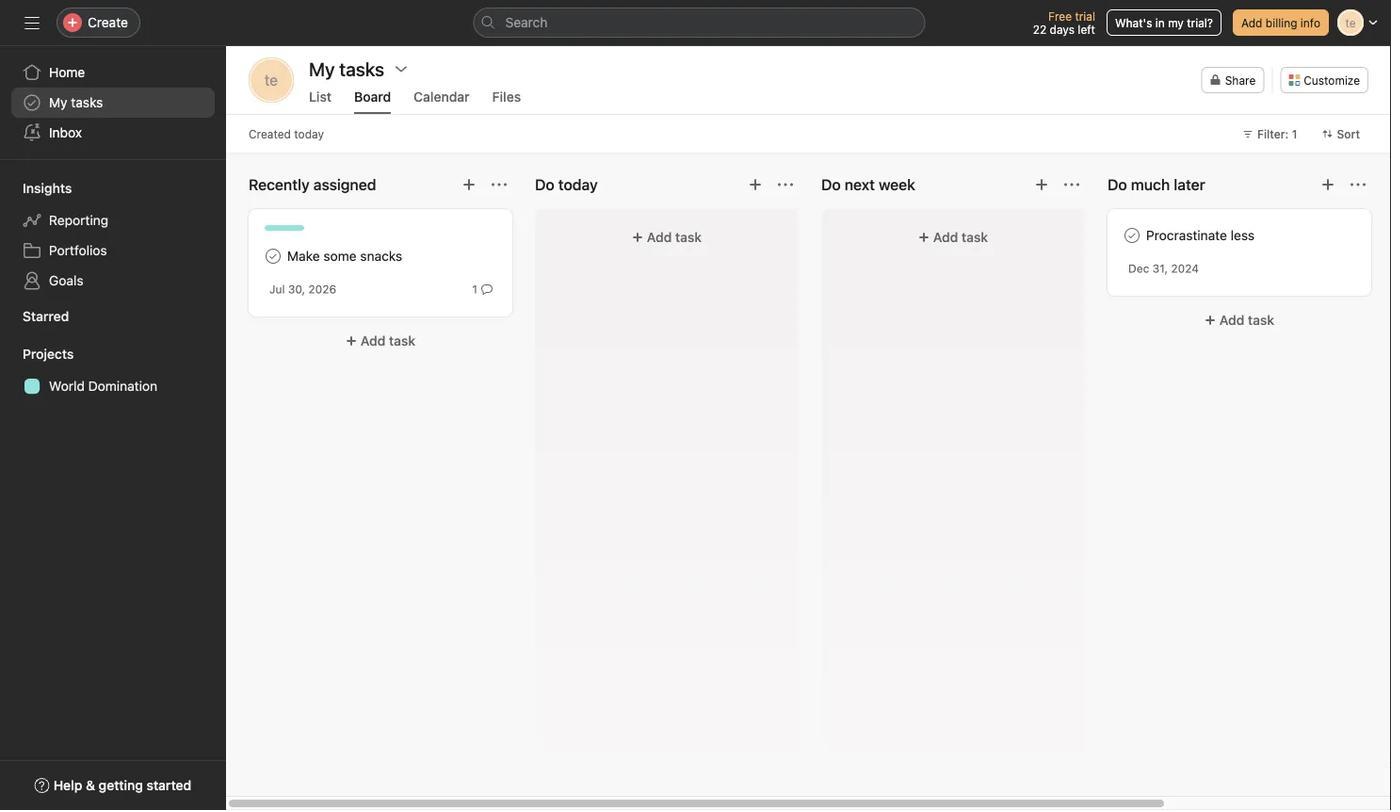Task type: describe. For each thing, give the bounding box(es) containing it.
projects element
[[0, 337, 226, 405]]

do for do next week
[[822, 176, 841, 194]]

make
[[287, 248, 320, 264]]

more section actions image for do much later
[[1351, 177, 1366, 192]]

what's in my trial? button
[[1107, 9, 1222, 36]]

help & getting started button
[[22, 769, 204, 803]]

tasks
[[71, 95, 103, 110]]

world domination link
[[11, 371, 215, 401]]

add inside "add billing info" button
[[1242, 16, 1263, 29]]

sort
[[1337, 127, 1360, 140]]

add task image for do much later
[[1321, 177, 1336, 192]]

inbox
[[49, 125, 82, 140]]

22
[[1033, 23, 1047, 36]]

add task image for recently assigned
[[462, 177, 477, 192]]

my tasks
[[309, 57, 384, 80]]

left
[[1078, 23, 1096, 36]]

created
[[249, 127, 291, 140]]

completed image
[[262, 245, 285, 268]]

jul 30, 2026 button
[[269, 283, 336, 296]]

filter: 1 button
[[1234, 121, 1306, 147]]

share
[[1225, 73, 1256, 87]]

started
[[147, 778, 192, 793]]

add task image for do today
[[748, 177, 763, 192]]

board
[[354, 89, 391, 105]]

procrastinate
[[1147, 228, 1228, 243]]

less
[[1231, 228, 1255, 243]]

do much later
[[1108, 176, 1206, 194]]

insights button
[[0, 179, 72, 198]]

home
[[49, 65, 85, 80]]

my tasks link
[[11, 88, 215, 118]]

free trial 22 days left
[[1033, 9, 1096, 36]]

next week
[[845, 176, 916, 194]]

add billing info button
[[1233, 9, 1329, 36]]

2026
[[308, 283, 336, 296]]

create button
[[57, 8, 140, 38]]

board link
[[354, 89, 391, 114]]

jul 30, 2026
[[269, 283, 336, 296]]

portfolios link
[[11, 236, 215, 266]]

dec 31, 2024 button
[[1129, 262, 1199, 275]]

search list box
[[473, 8, 926, 38]]

add task image for do next week
[[1034, 177, 1050, 192]]

filter: 1
[[1258, 127, 1298, 140]]

my
[[1168, 16, 1184, 29]]

my tasks
[[49, 95, 103, 110]]

create
[[88, 15, 128, 30]]

calendar link
[[414, 89, 470, 114]]

trial
[[1075, 9, 1096, 23]]

customize button
[[1281, 67, 1369, 93]]

snacks
[[360, 248, 402, 264]]

global element
[[0, 46, 226, 159]]

today
[[294, 127, 324, 140]]

goals link
[[11, 266, 215, 296]]

reporting link
[[11, 205, 215, 236]]

what's in my trial?
[[1115, 16, 1213, 29]]

jul
[[269, 283, 285, 296]]

30,
[[288, 283, 305, 296]]

more section actions image for recently assigned
[[492, 177, 507, 192]]

trial?
[[1187, 16, 1213, 29]]

more section actions image for do next week
[[1065, 177, 1080, 192]]

projects
[[23, 346, 74, 362]]

completed checkbox for procrastinate
[[1121, 224, 1144, 247]]

insights element
[[0, 171, 226, 300]]



Task type: vqa. For each thing, say whether or not it's contained in the screenshot.
dec 31, 2024 button
yes



Task type: locate. For each thing, give the bounding box(es) containing it.
search
[[505, 15, 548, 30]]

&
[[86, 778, 95, 793]]

starred button
[[0, 307, 69, 326]]

add task button
[[546, 220, 788, 254], [833, 220, 1074, 254], [1108, 303, 1372, 337], [249, 324, 513, 358]]

inbox link
[[11, 118, 215, 148]]

files
[[492, 89, 521, 105]]

completed checkbox up "dec"
[[1121, 224, 1144, 247]]

list
[[309, 89, 332, 105]]

do for do much later
[[1108, 176, 1127, 194]]

0 vertical spatial 1
[[1292, 127, 1298, 140]]

2 horizontal spatial more section actions image
[[1351, 177, 1366, 192]]

task
[[676, 229, 702, 245], [962, 229, 988, 245], [1248, 312, 1275, 328], [389, 333, 416, 349]]

projects button
[[0, 345, 74, 364]]

1 horizontal spatial add task image
[[748, 177, 763, 192]]

more section actions image
[[778, 177, 793, 192]]

0 horizontal spatial do
[[822, 176, 841, 194]]

what's
[[1115, 16, 1153, 29]]

1 button
[[469, 280, 496, 299]]

1 more section actions image from the left
[[492, 177, 507, 192]]

te
[[265, 71, 278, 89]]

1 inside button
[[472, 283, 478, 296]]

customize
[[1304, 73, 1360, 87]]

0 horizontal spatial completed checkbox
[[262, 245, 285, 268]]

1 do from the left
[[822, 176, 841, 194]]

more section actions image left do much later
[[1065, 177, 1080, 192]]

domination
[[88, 378, 157, 394]]

1 horizontal spatial do
[[1108, 176, 1127, 194]]

add billing info
[[1242, 16, 1321, 29]]

portfolios
[[49, 243, 107, 258]]

1 vertical spatial 1
[[472, 283, 478, 296]]

created today
[[249, 127, 324, 140]]

2 add task image from the left
[[1321, 177, 1336, 192]]

world domination
[[49, 378, 157, 394]]

0 horizontal spatial 1
[[472, 283, 478, 296]]

goals
[[49, 273, 83, 288]]

world
[[49, 378, 85, 394]]

3 more section actions image from the left
[[1351, 177, 1366, 192]]

share button
[[1202, 67, 1265, 93]]

1 horizontal spatial more section actions image
[[1065, 177, 1080, 192]]

sort button
[[1314, 121, 1369, 147]]

hide sidebar image
[[24, 15, 40, 30]]

add task
[[647, 229, 702, 245], [934, 229, 988, 245], [1220, 312, 1275, 328], [361, 333, 416, 349]]

Completed checkbox
[[1121, 224, 1144, 247], [262, 245, 285, 268]]

completed image
[[1121, 224, 1144, 247]]

some
[[324, 248, 357, 264]]

do left the much later
[[1108, 176, 1127, 194]]

1 horizontal spatial add task image
[[1321, 177, 1336, 192]]

2 add task image from the left
[[748, 177, 763, 192]]

do today
[[535, 176, 598, 194]]

2 do from the left
[[1108, 176, 1127, 194]]

recently assigned
[[249, 176, 376, 194]]

reporting
[[49, 212, 108, 228]]

list link
[[309, 89, 332, 114]]

2 more section actions image from the left
[[1065, 177, 1080, 192]]

search button
[[473, 8, 926, 38]]

do
[[822, 176, 841, 194], [1108, 176, 1127, 194]]

info
[[1301, 16, 1321, 29]]

completed checkbox for make
[[262, 245, 285, 268]]

much later
[[1131, 176, 1206, 194]]

1 horizontal spatial 1
[[1292, 127, 1298, 140]]

insights
[[23, 180, 72, 196]]

filter:
[[1258, 127, 1289, 140]]

more section actions image
[[492, 177, 507, 192], [1065, 177, 1080, 192], [1351, 177, 1366, 192]]

completed checkbox left make
[[262, 245, 285, 268]]

1 add task image from the left
[[1034, 177, 1050, 192]]

getting
[[99, 778, 143, 793]]

procrastinate less
[[1147, 228, 1255, 243]]

in
[[1156, 16, 1165, 29]]

add
[[1242, 16, 1263, 29], [647, 229, 672, 245], [934, 229, 958, 245], [1220, 312, 1245, 328], [361, 333, 386, 349]]

do right more section actions image
[[822, 176, 841, 194]]

files link
[[492, 89, 521, 114]]

add task image left more section actions image
[[748, 177, 763, 192]]

help & getting started
[[53, 778, 192, 793]]

my
[[49, 95, 67, 110]]

2024
[[1171, 262, 1199, 275]]

calendar
[[414, 89, 470, 105]]

1 add task image from the left
[[462, 177, 477, 192]]

1 horizontal spatial completed checkbox
[[1121, 224, 1144, 247]]

dec
[[1129, 262, 1150, 275]]

1 inside "dropdown button"
[[1292, 127, 1298, 140]]

31,
[[1153, 262, 1168, 275]]

0 horizontal spatial add task image
[[1034, 177, 1050, 192]]

show options image
[[394, 61, 409, 76]]

billing
[[1266, 16, 1298, 29]]

add task image down calendar link
[[462, 177, 477, 192]]

add task image
[[1034, 177, 1050, 192], [1321, 177, 1336, 192]]

free
[[1049, 9, 1072, 23]]

help
[[53, 778, 82, 793]]

do next week
[[822, 176, 916, 194]]

0 horizontal spatial more section actions image
[[492, 177, 507, 192]]

1
[[1292, 127, 1298, 140], [472, 283, 478, 296]]

more section actions image left the do today
[[492, 177, 507, 192]]

dec 31, 2024
[[1129, 262, 1199, 275]]

0 horizontal spatial add task image
[[462, 177, 477, 192]]

make some snacks
[[287, 248, 402, 264]]

starred
[[23, 309, 69, 324]]

home link
[[11, 57, 215, 88]]

more section actions image down sort
[[1351, 177, 1366, 192]]

days
[[1050, 23, 1075, 36]]

te button
[[249, 57, 294, 103]]

add task image
[[462, 177, 477, 192], [748, 177, 763, 192]]



